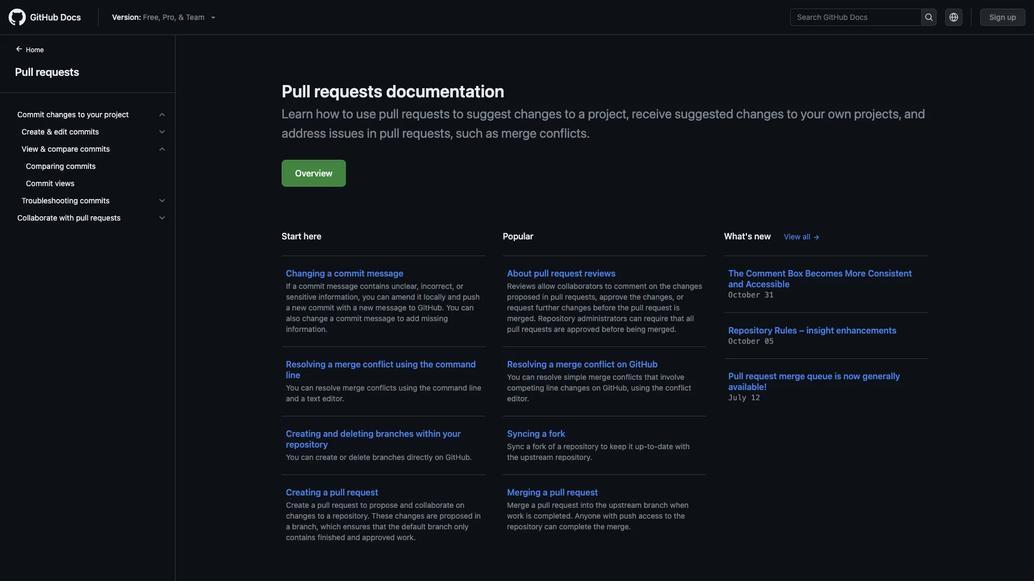 Task type: describe. For each thing, give the bounding box(es) containing it.
home link
[[11, 45, 61, 55]]

is inside 'about pull request reviews reviews allow collaborators to comment on the changes proposed in pull requests, approve the changes, or request further changes before the pull request is merged. repository administrators can require that all pull requests are approved before being merged.'
[[674, 303, 680, 312]]

github. inside creating and deleting branches within your repository you can create or delete branches directly on github.
[[446, 453, 472, 462]]

resolving a merge conflict on github you can resolve simple merge conflicts that involve competing line changes on github, using the conflict editor.
[[507, 360, 691, 403]]

view & compare commits button
[[13, 141, 171, 158]]

conflict for using
[[363, 360, 394, 370]]

to up add
[[409, 303, 416, 312]]

using inside resolving a merge conflict on github you can resolve simple merge conflicts that involve competing line changes on github, using the conflict editor.
[[631, 384, 650, 393]]

default
[[402, 523, 426, 532]]

administrators
[[577, 314, 627, 323]]

use
[[356, 106, 376, 121]]

incorrect,
[[421, 282, 454, 291]]

can inside creating and deleting branches within your repository you can create or delete branches directly on github.
[[301, 453, 313, 462]]

commit changes to your project element containing create & edit commits
[[9, 123, 175, 210]]

conflicts inside resolving a merge conflict using the command line you can resolve merge conflicts using the command line and a text editor.
[[367, 384, 397, 393]]

pull inside pull requests link
[[15, 65, 33, 78]]

amend
[[391, 293, 415, 302]]

into
[[580, 501, 594, 510]]

documentation
[[386, 81, 504, 101]]

merge.
[[607, 523, 631, 532]]

changes inside dropdown button
[[46, 110, 76, 119]]

is inside pull request merge queue is now generally available! july 12
[[835, 371, 841, 382]]

you
[[362, 293, 375, 302]]

to inside syncing a fork sync a fork of a repository to keep it up-to-date with the upstream repository.
[[601, 442, 608, 451]]

syncing a fork sync a fork of a repository to keep it up-to-date with the upstream repository.
[[507, 429, 690, 462]]

projects,
[[854, 106, 901, 121]]

to inside merging a pull request merge a pull request into the upstream branch when work is completed. anyone with push access to the repository can complete the merge.
[[665, 512, 672, 521]]

docs
[[60, 12, 81, 22]]

can inside 'about pull request reviews reviews allow collaborators to comment on the changes proposed in pull requests, approve the changes, or request further changes before the pull request is merged. repository administrators can require that all pull requests are approved before being merged.'
[[629, 314, 642, 323]]

request up 'ensures'
[[332, 501, 358, 510]]

and inside resolving a merge conflict using the command line you can resolve merge conflicts using the command line and a text editor.
[[286, 395, 299, 403]]

resolving for line
[[286, 360, 326, 370]]

in inside creating a pull request create a pull request to propose and collaborate on changes to a repository. these changes are proposed in a branch, which ensures that the default branch only contains finished and approved work.
[[475, 512, 481, 521]]

view all
[[784, 232, 810, 241]]

pull for documentation
[[282, 81, 310, 101]]

request down reviews
[[507, 303, 534, 312]]

the up within
[[419, 384, 431, 393]]

repository. inside creating a pull request create a pull request to propose and collaborate on changes to a repository. these changes are proposed in a branch, which ensures that the default branch only contains finished and approved work.
[[333, 512, 370, 521]]

version: free, pro, & team
[[112, 13, 205, 22]]

suggested
[[675, 106, 733, 121]]

such
[[456, 125, 483, 141]]

only
[[454, 523, 469, 532]]

october 05 element
[[728, 337, 774, 346]]

2 horizontal spatial new
[[754, 231, 771, 242]]

requests, inside 'about pull request reviews reviews allow collaborators to comment on the changes proposed in pull requests, approve the changes, or request further changes before the pull request is merged. repository administrators can require that all pull requests are approved before being merged.'
[[565, 293, 597, 302]]

collaborate with pull requests
[[17, 214, 121, 222]]

being
[[626, 325, 646, 334]]

that inside 'about pull request reviews reviews allow collaborators to comment on the changes proposed in pull requests, approve the changes, or request further changes before the pull request is merged. repository administrators can require that all pull requests are approved before being merged.'
[[670, 314, 684, 323]]

to up such
[[453, 106, 464, 121]]

upstream inside merging a pull request merge a pull request into the upstream branch when work is completed. anyone with push access to the repository can complete the merge.
[[609, 501, 642, 510]]

branch inside creating a pull request create a pull request to propose and collaborate on changes to a repository. these changes are proposed in a branch, which ensures that the default branch only contains finished and approved work.
[[428, 523, 452, 532]]

commits down "view & compare commits" dropdown button in the top left of the page
[[66, 162, 96, 171]]

request up completed.
[[552, 501, 578, 510]]

commit views
[[26, 179, 75, 188]]

on left github,
[[592, 384, 601, 393]]

changes,
[[643, 293, 675, 302]]

all inside 'about pull request reviews reviews allow collaborators to comment on the changes proposed in pull requests, approve the changes, or request further changes before the pull request is merged. repository administrators can require that all pull requests are approved before being merged.'
[[686, 314, 694, 323]]

repository inside syncing a fork sync a fork of a repository to keep it up-to-date with the upstream repository.
[[563, 442, 599, 451]]

message down amend
[[375, 303, 407, 312]]

merge
[[507, 501, 529, 510]]

create
[[316, 453, 337, 462]]

creating for repository
[[286, 429, 321, 439]]

popular
[[503, 231, 534, 242]]

you inside resolving a merge conflict using the command line you can resolve merge conflicts using the command line and a text editor.
[[286, 384, 299, 393]]

requests inside dropdown button
[[90, 214, 121, 222]]

request inside pull request merge queue is now generally available! july 12
[[746, 371, 777, 382]]

becomes
[[805, 268, 843, 279]]

0 vertical spatial merged.
[[507, 314, 536, 323]]

requests, inside pull requests documentation learn how to use pull requests to suggest changes to a project, receive suggested changes to your own projects, and address issues in pull requests, such as merge conflicts.
[[402, 125, 453, 141]]

start here
[[282, 231, 322, 242]]

up-
[[635, 442, 647, 451]]

with inside merging a pull request merge a pull request into the upstream branch when work is completed. anyone with push access to the repository can complete the merge.
[[603, 512, 617, 521]]

sign up
[[989, 13, 1016, 22]]

sc 9kayk9 0 image for commits
[[158, 145, 166, 153]]

sc 9kayk9 0 image for commits
[[158, 128, 166, 136]]

on inside 'about pull request reviews reviews allow collaborators to comment on the changes proposed in pull requests, approve the changes, or request further changes before the pull request is merged. repository administrators can require that all pull requests are approved before being merged.'
[[649, 282, 657, 291]]

approved inside 'about pull request reviews reviews allow collaborators to comment on the changes proposed in pull requests, approve the changes, or request further changes before the pull request is merged. repository administrators can require that all pull requests are approved before being merged.'
[[567, 325, 600, 334]]

pro,
[[163, 13, 176, 22]]

on inside creating and deleting branches within your repository you can create or delete branches directly on github.
[[435, 453, 443, 462]]

to left use
[[342, 106, 353, 121]]

are inside 'about pull request reviews reviews allow collaborators to comment on the changes proposed in pull requests, approve the changes, or request further changes before the pull request is merged. repository administrators can require that all pull requests are approved before being merged.'
[[554, 325, 565, 334]]

own
[[828, 106, 851, 121]]

github docs link
[[9, 9, 89, 26]]

you inside creating and deleting branches within your repository you can create or delete branches directly on github.
[[286, 453, 299, 462]]

pull request merge queue is now generally available! july 12
[[728, 371, 900, 403]]

it inside changing a commit message if a commit message contains unclear, incorrect, or sensitive information, you can amend it locally and push a new commit with a new message to github. you can also change a commit message to add missing information.
[[417, 293, 422, 302]]

request up into
[[567, 488, 598, 498]]

view & compare commits element for view & compare commits
[[9, 158, 175, 192]]

version:
[[112, 13, 141, 22]]

0 horizontal spatial new
[[292, 303, 306, 312]]

troubleshooting commits
[[22, 196, 110, 205]]

github docs
[[30, 12, 81, 22]]

or inside 'about pull request reviews reviews allow collaborators to comment on the changes proposed in pull requests, approve the changes, or request further changes before the pull request is merged. repository administrators can require that all pull requests are approved before being merged.'
[[677, 293, 684, 302]]

pull requests documentation learn how to use pull requests to suggest changes to a project, receive suggested changes to your own projects, and address issues in pull requests, such as merge conflicts.
[[282, 81, 925, 141]]

resolve inside resolving a merge conflict using the command line you can resolve merge conflicts using the command line and a text editor.
[[316, 384, 341, 393]]

which
[[321, 523, 341, 532]]

the inside syncing a fork sync a fork of a repository to keep it up-to-date with the upstream repository.
[[507, 453, 518, 462]]

proposed inside creating a pull request create a pull request to propose and collaborate on changes to a repository. these changes are proposed in a branch, which ensures that the default branch only contains finished and approved work.
[[440, 512, 473, 521]]

the inside resolving a merge conflict on github you can resolve simple merge conflicts that involve competing line changes on github, using the conflict editor.
[[652, 384, 663, 393]]

your inside creating and deleting branches within your repository you can create or delete branches directly on github.
[[443, 429, 461, 439]]

home
[[26, 46, 44, 53]]

what's
[[724, 231, 752, 242]]

repository inside 'about pull request reviews reviews allow collaborators to comment on the changes proposed in pull requests, approve the changes, or request further changes before the pull request is merged. repository administrators can require that all pull requests are approved before being merged.'
[[538, 314, 575, 323]]

request up collaborators
[[551, 268, 582, 279]]

how
[[316, 106, 339, 121]]

or inside creating and deleting branches within your repository you can create or delete branches directly on github.
[[340, 453, 347, 462]]

contains inside creating a pull request create a pull request to propose and collaborate on changes to a repository. these changes are proposed in a branch, which ensures that the default branch only contains finished and approved work.
[[286, 533, 316, 542]]

enhancements
[[836, 325, 896, 336]]

are inside creating a pull request create a pull request to propose and collaborate on changes to a repository. these changes are proposed in a branch, which ensures that the default branch only contains finished and approved work.
[[427, 512, 438, 521]]

the down "missing"
[[420, 360, 433, 370]]

commit up information, at the left bottom of page
[[334, 268, 365, 279]]

work
[[507, 512, 524, 521]]

commits down commit changes to your project dropdown button
[[69, 127, 99, 136]]

generally
[[863, 371, 900, 382]]

you inside resolving a merge conflict on github you can resolve simple merge conflicts that involve competing line changes on github, using the conflict editor.
[[507, 373, 520, 382]]

can inside merging a pull request merge a pull request into the upstream branch when work is completed. anyone with push access to the repository can complete the merge.
[[544, 523, 557, 532]]

work.
[[397, 533, 416, 542]]

pull inside collaborate with pull requests dropdown button
[[76, 214, 88, 222]]

team
[[186, 13, 205, 22]]

a inside resolving a merge conflict on github you can resolve simple merge conflicts that involve competing line changes on github, using the conflict editor.
[[549, 360, 554, 370]]

requests down the documentation
[[402, 106, 450, 121]]

to left 'own'
[[787, 106, 798, 121]]

using down add
[[396, 360, 418, 370]]

competing
[[507, 384, 544, 393]]

to left propose
[[360, 501, 367, 510]]

conflicts inside resolving a merge conflict on github you can resolve simple merge conflicts that involve competing line changes on github, using the conflict editor.
[[613, 373, 642, 382]]

sc 9kayk9 0 image for requests
[[158, 214, 166, 222]]

view & compare commits
[[22, 145, 110, 153]]

can inside resolving a merge conflict on github you can resolve simple merge conflicts that involve competing line changes on github, using the conflict editor.
[[522, 373, 535, 382]]

your inside dropdown button
[[87, 110, 102, 119]]

issues
[[329, 125, 364, 141]]

2 horizontal spatial &
[[178, 13, 184, 22]]

message down the you in the left of the page
[[364, 314, 395, 323]]

& for create & edit commits
[[40, 145, 46, 153]]

1 horizontal spatial new
[[359, 303, 373, 312]]

that inside creating a pull request create a pull request to propose and collaborate on changes to a repository. these changes are proposed in a branch, which ensures that the default branch only contains finished and approved work.
[[373, 523, 386, 532]]

queue
[[807, 371, 832, 382]]

line inside resolving a merge conflict on github you can resolve simple merge conflicts that involve competing line changes on github, using the conflict editor.
[[546, 384, 558, 393]]

commits down create & edit commits dropdown button
[[80, 145, 110, 153]]

date
[[658, 442, 673, 451]]

october inside "the comment box becomes more consistent and accessible october 31"
[[728, 291, 760, 300]]

on inside creating a pull request create a pull request to propose and collaborate on changes to a repository. these changes are proposed in a branch, which ensures that the default branch only contains finished and approved work.
[[456, 501, 465, 510]]

access
[[639, 512, 663, 521]]

commit down changing
[[299, 282, 325, 291]]

comparing commits link
[[13, 158, 171, 175]]

and inside pull requests documentation learn how to use pull requests to suggest changes to a project, receive suggested changes to your own projects, and address issues in pull requests, such as merge conflicts.
[[904, 106, 925, 121]]

1 vertical spatial merged.
[[648, 325, 677, 334]]

create & edit commits
[[22, 127, 99, 136]]

approve
[[599, 293, 628, 302]]

view for view & compare commits
[[22, 145, 38, 153]]

comparing commits
[[26, 162, 96, 171]]

reviews
[[507, 282, 536, 291]]

commit up change
[[308, 303, 334, 312]]

triangle down image
[[209, 13, 217, 22]]

here
[[304, 231, 322, 242]]

approved inside creating a pull request create a pull request to propose and collaborate on changes to a repository. these changes are proposed in a branch, which ensures that the default branch only contains finished and approved work.
[[362, 533, 395, 542]]

as
[[486, 125, 498, 141]]

learn
[[282, 106, 313, 121]]

the right into
[[596, 501, 607, 510]]

create inside dropdown button
[[22, 127, 45, 136]]

branch,
[[292, 523, 318, 532]]

what's new
[[724, 231, 771, 242]]

free,
[[143, 13, 161, 22]]

resolve inside resolving a merge conflict on github you can resolve simple merge conflicts that involve competing line changes on github, using the conflict editor.
[[537, 373, 562, 382]]

to up which
[[318, 512, 325, 521]]

merge inside pull requests documentation learn how to use pull requests to suggest changes to a project, receive suggested changes to your own projects, and address issues in pull requests, such as merge conflicts.
[[501, 125, 537, 141]]

your inside pull requests documentation learn how to use pull requests to suggest changes to a project, receive suggested changes to your own projects, and address issues in pull requests, such as merge conflicts.
[[801, 106, 825, 121]]

request down 'changes,'
[[645, 303, 672, 312]]

1 vertical spatial fork
[[533, 442, 546, 451]]

to left add
[[397, 314, 404, 323]]

if
[[286, 282, 291, 291]]

resolving a merge conflict using the command line you can resolve merge conflicts using the command line and a text editor.
[[286, 360, 481, 403]]

syncing
[[507, 429, 540, 439]]

message up unclear,
[[367, 268, 403, 279]]

creating for pull
[[286, 488, 321, 498]]

using up within
[[399, 384, 417, 393]]

change
[[302, 314, 328, 323]]

0 vertical spatial before
[[593, 303, 616, 312]]

pull for merge
[[728, 371, 743, 382]]

changing
[[286, 268, 325, 279]]

the up 'changes,'
[[659, 282, 671, 291]]

a inside pull requests documentation learn how to use pull requests to suggest changes to a project, receive suggested changes to your own projects, and address issues in pull requests, such as merge conflicts.
[[578, 106, 585, 121]]

sync
[[507, 442, 524, 451]]

1 horizontal spatial line
[[469, 384, 481, 393]]

1 vertical spatial branches
[[372, 453, 405, 462]]

october inside repository rules – insight enhancements october 05
[[728, 337, 760, 346]]

and inside changing a commit message if a commit message contains unclear, incorrect, or sensitive information, you can amend it locally and push a new commit with a new message to github. you can also change a commit message to add missing information.
[[448, 293, 461, 302]]

finished
[[318, 533, 345, 542]]

project,
[[588, 106, 629, 121]]

with inside dropdown button
[[59, 214, 74, 222]]

message up information, at the left bottom of page
[[327, 282, 358, 291]]

resolving for can
[[507, 360, 547, 370]]

these
[[372, 512, 393, 521]]



Task type: vqa. For each thing, say whether or not it's contained in the screenshot.
Learn GitHub Actions Whether you are new to GitHub Actions or interested in learning all they have to offer, this guide will help you use GitHub Actions to accelerate your application development workflows. to the right
no



Task type: locate. For each thing, give the bounding box(es) containing it.
troubleshooting
[[22, 196, 78, 205]]

of
[[548, 442, 555, 451]]

0 horizontal spatial repository
[[286, 440, 328, 450]]

sign
[[989, 13, 1005, 22]]

line left competing
[[469, 384, 481, 393]]

that left involve
[[644, 373, 658, 382]]

and down the
[[728, 279, 744, 289]]

2 horizontal spatial that
[[670, 314, 684, 323]]

information.
[[286, 325, 328, 334]]

1 vertical spatial github.
[[446, 453, 472, 462]]

conflicts up the deleting
[[367, 384, 397, 393]]

requests inside 'about pull request reviews reviews allow collaborators to comment on the changes proposed in pull requests, approve the changes, or request further changes before the pull request is merged. repository administrators can require that all pull requests are approved before being merged.'
[[522, 325, 552, 334]]

1 vertical spatial before
[[602, 325, 624, 334]]

contains down branch,
[[286, 533, 316, 542]]

box
[[788, 268, 803, 279]]

1 vertical spatial repository.
[[333, 512, 370, 521]]

sc 9kayk9 0 image inside commit changes to your project dropdown button
[[158, 110, 166, 119]]

text
[[307, 395, 320, 403]]

about pull request reviews reviews allow collaborators to comment on the changes proposed in pull requests, approve the changes, or request further changes before the pull request is merged. repository administrators can require that all pull requests are approved before being merged.
[[507, 268, 702, 334]]

sc 9kayk9 0 image inside troubleshooting commits "dropdown button"
[[158, 197, 166, 205]]

1 vertical spatial are
[[427, 512, 438, 521]]

requests up use
[[314, 81, 382, 101]]

directly
[[407, 453, 433, 462]]

pull inside pull requests documentation learn how to use pull requests to suggest changes to a project, receive suggested changes to your own projects, and address issues in pull requests, such as merge conflicts.
[[282, 81, 310, 101]]

proposed
[[507, 293, 540, 302], [440, 512, 473, 521]]

information,
[[319, 293, 360, 302]]

the down these
[[388, 523, 400, 532]]

0 vertical spatial github
[[30, 12, 58, 22]]

1 vertical spatial requests,
[[565, 293, 597, 302]]

require
[[644, 314, 668, 323]]

with inside changing a commit message if a commit message contains unclear, incorrect, or sensitive information, you can amend it locally and push a new commit with a new message to github. you can also change a commit message to add missing information.
[[336, 303, 351, 312]]

and up 'default'
[[400, 501, 413, 510]]

view up the box
[[784, 232, 801, 241]]

or inside changing a commit message if a commit message contains unclear, incorrect, or sensitive information, you can amend it locally and push a new commit with a new message to github. you can also change a commit message to add missing information.
[[456, 282, 464, 291]]

1 horizontal spatial fork
[[549, 429, 565, 439]]

the down approve on the bottom right
[[618, 303, 629, 312]]

1 horizontal spatial github.
[[446, 453, 472, 462]]

conflict for on
[[584, 360, 615, 370]]

1 horizontal spatial view
[[784, 232, 801, 241]]

in inside 'about pull request reviews reviews allow collaborators to comment on the changes proposed in pull requests, approve the changes, or request further changes before the pull request is merged. repository administrators can require that all pull requests are approved before being merged.'
[[542, 293, 548, 302]]

None search field
[[790, 9, 937, 26]]

merged. down further
[[507, 314, 536, 323]]

2 sc 9kayk9 0 image from the top
[[158, 145, 166, 153]]

commit
[[17, 110, 44, 119], [26, 179, 53, 188]]

12
[[751, 394, 760, 403]]

0 horizontal spatial github.
[[418, 303, 444, 312]]

push inside merging a pull request merge a pull request into the upstream branch when work is completed. anyone with push access to the repository can complete the merge.
[[619, 512, 636, 521]]

requests
[[36, 65, 79, 78], [314, 81, 382, 101], [402, 106, 450, 121], [90, 214, 121, 222], [522, 325, 552, 334]]

it left locally
[[417, 293, 422, 302]]

view & compare commits element containing view & compare commits
[[9, 141, 175, 192]]

upstream inside syncing a fork sync a fork of a repository to keep it up-to-date with the upstream repository.
[[520, 453, 553, 462]]

creating inside creating and deleting branches within your repository you can create or delete branches directly on github.
[[286, 429, 321, 439]]

0 vertical spatial sc 9kayk9 0 image
[[158, 128, 166, 136]]

1 october from the top
[[728, 291, 760, 300]]

view & compare commits element
[[9, 141, 175, 192], [9, 158, 175, 192]]

commit inside commit views link
[[26, 179, 53, 188]]

0 vertical spatial contains
[[360, 282, 389, 291]]

upstream down of
[[520, 453, 553, 462]]

1 horizontal spatial &
[[47, 127, 52, 136]]

1 horizontal spatial proposed
[[507, 293, 540, 302]]

0 vertical spatial push
[[463, 293, 480, 302]]

commit changes to your project element
[[9, 106, 175, 210], [9, 123, 175, 210]]

0 horizontal spatial it
[[417, 293, 422, 302]]

repository right of
[[563, 442, 599, 451]]

create inside creating a pull request create a pull request to propose and collaborate on changes to a repository. these changes are proposed in a branch, which ensures that the default branch only contains finished and approved work.
[[286, 501, 309, 510]]

creating up create
[[286, 429, 321, 439]]

0 vertical spatial in
[[367, 125, 377, 141]]

it inside syncing a fork sync a fork of a repository to keep it up-to-date with the upstream repository.
[[629, 442, 633, 451]]

branch up access
[[644, 501, 668, 510]]

2 commit changes to your project element from the top
[[9, 123, 175, 210]]

commit down information, at the left bottom of page
[[336, 314, 362, 323]]

or right 'changes,'
[[677, 293, 684, 302]]

github,
[[603, 384, 629, 393]]

suggest
[[466, 106, 511, 121]]

collaborate
[[17, 214, 57, 222]]

1 horizontal spatial that
[[644, 373, 658, 382]]

1 horizontal spatial contains
[[360, 282, 389, 291]]

0 horizontal spatial fork
[[533, 442, 546, 451]]

31
[[765, 291, 774, 300]]

0 horizontal spatial upstream
[[520, 453, 553, 462]]

ensures
[[343, 523, 370, 532]]

1 vertical spatial all
[[686, 314, 694, 323]]

repository. up into
[[555, 453, 592, 462]]

merged. down require
[[648, 325, 677, 334]]

& for commit changes to your project
[[47, 127, 52, 136]]

commit down comparing
[[26, 179, 53, 188]]

requests down "home" link
[[36, 65, 79, 78]]

repository
[[286, 440, 328, 450], [563, 442, 599, 451], [507, 523, 542, 532]]

line
[[286, 370, 300, 381], [469, 384, 481, 393], [546, 384, 558, 393]]

0 vertical spatial requests,
[[402, 125, 453, 141]]

that inside resolving a merge conflict on github you can resolve simple merge conflicts that involve competing line changes on github, using the conflict editor.
[[644, 373, 658, 382]]

to up create & edit commits dropdown button
[[78, 110, 85, 119]]

to left keep
[[601, 442, 608, 451]]

1 vertical spatial push
[[619, 512, 636, 521]]

0 horizontal spatial requests,
[[402, 125, 453, 141]]

0 horizontal spatial merged.
[[507, 314, 536, 323]]

in inside pull requests documentation learn how to use pull requests to suggest changes to a project, receive suggested changes to your own projects, and address issues in pull requests, such as merge conflicts.
[[367, 125, 377, 141]]

search image
[[925, 13, 933, 22]]

0 vertical spatial october
[[728, 291, 760, 300]]

your left 'own'
[[801, 106, 825, 121]]

the inside creating a pull request create a pull request to propose and collaborate on changes to a repository. these changes are proposed in a branch, which ensures that the default branch only contains finished and approved work.
[[388, 523, 400, 532]]

1 creating from the top
[[286, 429, 321, 439]]

view
[[22, 145, 38, 153], [784, 232, 801, 241]]

resolve up text
[[316, 384, 341, 393]]

commit for commit changes to your project
[[17, 110, 44, 119]]

to inside 'about pull request reviews reviews allow collaborators to comment on the changes proposed in pull requests, approve the changes, or request further changes before the pull request is merged. repository administrators can require that all pull requests are approved before being merged.'
[[605, 282, 612, 291]]

Search GitHub Docs search field
[[791, 9, 921, 25]]

0 vertical spatial repository
[[538, 314, 575, 323]]

conflicts up github,
[[613, 373, 642, 382]]

0 horizontal spatial conflicts
[[367, 384, 397, 393]]

1 commit changes to your project element from the top
[[9, 106, 175, 210]]

with
[[59, 214, 74, 222], [336, 303, 351, 312], [675, 442, 690, 451], [603, 512, 617, 521]]

0 horizontal spatial are
[[427, 512, 438, 521]]

and right projects,
[[904, 106, 925, 121]]

creating a pull request create a pull request to propose and collaborate on changes to a repository. these changes are proposed in a branch, which ensures that the default branch only contains finished and approved work.
[[286, 488, 481, 542]]

the down comment
[[630, 293, 641, 302]]

before down administrators
[[602, 325, 624, 334]]

2 horizontal spatial conflict
[[665, 384, 691, 393]]

edit
[[54, 127, 67, 136]]

requests,
[[402, 125, 453, 141], [565, 293, 597, 302]]

pull requests link
[[13, 64, 162, 80]]

approved down administrators
[[567, 325, 600, 334]]

2 horizontal spatial is
[[835, 371, 841, 382]]

are down collaborate
[[427, 512, 438, 521]]

keep
[[610, 442, 627, 451]]

commit changes to your project element containing commit changes to your project
[[9, 106, 175, 210]]

1 resolving from the left
[[286, 360, 326, 370]]

push up the merge.
[[619, 512, 636, 521]]

to up conflicts.
[[565, 106, 576, 121]]

and right locally
[[448, 293, 461, 302]]

message
[[367, 268, 403, 279], [327, 282, 358, 291], [375, 303, 407, 312], [364, 314, 395, 323]]

on up 'changes,'
[[649, 282, 657, 291]]

1 vertical spatial pull
[[282, 81, 310, 101]]

& inside create & edit commits dropdown button
[[47, 127, 52, 136]]

also
[[286, 314, 300, 323]]

repository.
[[555, 453, 592, 462], [333, 512, 370, 521]]

in down use
[[367, 125, 377, 141]]

pull
[[15, 65, 33, 78], [282, 81, 310, 101], [728, 371, 743, 382]]

changing a commit message if a commit message contains unclear, incorrect, or sensitive information, you can amend it locally and push a new commit with a new message to github. you can also change a commit message to add missing information.
[[286, 268, 480, 334]]

& left edit on the left
[[47, 127, 52, 136]]

&
[[178, 13, 184, 22], [47, 127, 52, 136], [40, 145, 46, 153]]

is inside merging a pull request merge a pull request into the upstream branch when work is completed. anyone with push access to the repository can complete the merge.
[[526, 512, 532, 521]]

insight
[[806, 325, 834, 336]]

2 sc 9kayk9 0 image from the top
[[158, 214, 166, 222]]

2 view & compare commits element from the top
[[9, 158, 175, 192]]

sc 9kayk9 0 image inside "view & compare commits" dropdown button
[[158, 145, 166, 153]]

can inside resolving a merge conflict using the command line you can resolve merge conflicts using the command line and a text editor.
[[301, 384, 313, 393]]

overview
[[295, 168, 333, 179]]

july
[[728, 394, 746, 403]]

1 vertical spatial in
[[542, 293, 548, 302]]

0 vertical spatial all
[[803, 232, 810, 241]]

& up comparing
[[40, 145, 46, 153]]

0 vertical spatial conflicts
[[613, 373, 642, 382]]

on up "only"
[[456, 501, 465, 510]]

resolving inside resolving a merge conflict on github you can resolve simple merge conflicts that involve competing line changes on github, using the conflict editor.
[[507, 360, 547, 370]]

requests down troubleshooting commits "dropdown button"
[[90, 214, 121, 222]]

commit changes to your project button
[[13, 106, 171, 123]]

commit up create & edit commits
[[17, 110, 44, 119]]

merging
[[507, 488, 541, 498]]

and inside "the comment box becomes more consistent and accessible october 31"
[[728, 279, 744, 289]]

2 horizontal spatial or
[[677, 293, 684, 302]]

& right pro,
[[178, 13, 184, 22]]

0 horizontal spatial proposed
[[440, 512, 473, 521]]

1 vertical spatial october
[[728, 337, 760, 346]]

0 horizontal spatial your
[[87, 110, 102, 119]]

creating inside creating a pull request create a pull request to propose and collaborate on changes to a repository. these changes are proposed in a branch, which ensures that the default branch only contains finished and approved work.
[[286, 488, 321, 498]]

branch inside merging a pull request merge a pull request into the upstream branch when work is completed. anyone with push access to the repository can complete the merge.
[[644, 501, 668, 510]]

collaborators
[[557, 282, 603, 291]]

allow
[[538, 282, 555, 291]]

1 vertical spatial github
[[629, 360, 658, 370]]

2 editor. from the left
[[507, 395, 529, 403]]

all right require
[[686, 314, 694, 323]]

new
[[754, 231, 771, 242], [292, 303, 306, 312], [359, 303, 373, 312]]

0 vertical spatial command
[[435, 360, 476, 370]]

editor. inside resolving a merge conflict on github you can resolve simple merge conflicts that involve competing line changes on github, using the conflict editor.
[[507, 395, 529, 403]]

to inside dropdown button
[[78, 110, 85, 119]]

1 vertical spatial &
[[47, 127, 52, 136]]

1 editor. from the left
[[322, 395, 344, 403]]

0 horizontal spatial repository
[[538, 314, 575, 323]]

github. up "missing"
[[418, 303, 444, 312]]

1 vertical spatial sc 9kayk9 0 image
[[158, 214, 166, 222]]

2 horizontal spatial repository
[[563, 442, 599, 451]]

commit inside commit changes to your project dropdown button
[[17, 110, 44, 119]]

1 vertical spatial commit
[[26, 179, 53, 188]]

sc 9kayk9 0 image for your
[[158, 110, 166, 119]]

repository inside creating and deleting branches within your repository you can create or delete branches directly on github.
[[286, 440, 328, 450]]

pull requests element
[[0, 44, 176, 581]]

0 vertical spatial sc 9kayk9 0 image
[[158, 110, 166, 119]]

merge inside pull request merge queue is now generally available! july 12
[[779, 371, 805, 382]]

pull down home
[[15, 65, 33, 78]]

1 horizontal spatial create
[[286, 501, 309, 510]]

create up branch,
[[286, 501, 309, 510]]

1 horizontal spatial approved
[[567, 325, 600, 334]]

in left work
[[475, 512, 481, 521]]

github. inside changing a commit message if a commit message contains unclear, incorrect, or sensitive information, you can amend it locally and push a new commit with a new message to github. you can also change a commit message to add missing information.
[[418, 303, 444, 312]]

2 vertical spatial in
[[475, 512, 481, 521]]

fork up of
[[549, 429, 565, 439]]

new right what's
[[754, 231, 771, 242]]

1 horizontal spatial push
[[619, 512, 636, 521]]

using
[[396, 360, 418, 370], [399, 384, 417, 393], [631, 384, 650, 393]]

commits inside "dropdown button"
[[80, 196, 110, 205]]

sc 9kayk9 0 image
[[158, 128, 166, 136], [158, 214, 166, 222]]

to
[[342, 106, 353, 121], [453, 106, 464, 121], [565, 106, 576, 121], [787, 106, 798, 121], [78, 110, 85, 119], [605, 282, 612, 291], [409, 303, 416, 312], [397, 314, 404, 323], [601, 442, 608, 451], [360, 501, 367, 510], [318, 512, 325, 521], [665, 512, 672, 521]]

with right 'date'
[[675, 442, 690, 451]]

1 horizontal spatial in
[[475, 512, 481, 521]]

1 vertical spatial conflicts
[[367, 384, 397, 393]]

1 horizontal spatial upstream
[[609, 501, 642, 510]]

anyone
[[575, 512, 601, 521]]

proposed down reviews
[[507, 293, 540, 302]]

1 vertical spatial sc 9kayk9 0 image
[[158, 145, 166, 153]]

push inside changing a commit message if a commit message contains unclear, incorrect, or sensitive information, you can amend it locally and push a new commit with a new message to github. you can also change a commit message to add missing information.
[[463, 293, 480, 302]]

view & compare commits element containing comparing commits
[[9, 158, 175, 192]]

conflict inside resolving a merge conflict using the command line you can resolve merge conflicts using the command line and a text editor.
[[363, 360, 394, 370]]

sc 9kayk9 0 image
[[158, 110, 166, 119], [158, 145, 166, 153], [158, 197, 166, 205]]

contains inside changing a commit message if a commit message contains unclear, incorrect, or sensitive information, you can amend it locally and push a new commit with a new message to github. you can also change a commit message to add missing information.
[[360, 282, 389, 291]]

0 horizontal spatial conflict
[[363, 360, 394, 370]]

view all link
[[784, 231, 820, 243]]

0 vertical spatial are
[[554, 325, 565, 334]]

1 vertical spatial contains
[[286, 533, 316, 542]]

1 horizontal spatial resolving
[[507, 360, 547, 370]]

commits down commit views link
[[80, 196, 110, 205]]

pull inside pull request merge queue is now generally available! july 12
[[728, 371, 743, 382]]

0 vertical spatial create
[[22, 127, 45, 136]]

0 vertical spatial &
[[178, 13, 184, 22]]

locally
[[424, 293, 446, 302]]

0 horizontal spatial &
[[40, 145, 46, 153]]

it
[[417, 293, 422, 302], [629, 442, 633, 451]]

2 creating from the top
[[286, 488, 321, 498]]

conflicts.
[[540, 125, 590, 141]]

is left now
[[835, 371, 841, 382]]

0 vertical spatial it
[[417, 293, 422, 302]]

sc 9kayk9 0 image inside collaborate with pull requests dropdown button
[[158, 214, 166, 222]]

the down when
[[674, 512, 685, 521]]

about
[[507, 268, 532, 279]]

october down the
[[728, 291, 760, 300]]

it left up-
[[629, 442, 633, 451]]

to up approve on the bottom right
[[605, 282, 612, 291]]

involve
[[660, 373, 684, 382]]

2 vertical spatial or
[[340, 453, 347, 462]]

repository. up 'ensures'
[[333, 512, 370, 521]]

pull requests
[[15, 65, 79, 78]]

0 horizontal spatial pull
[[15, 65, 33, 78]]

command up within
[[433, 384, 467, 393]]

proposed inside 'about pull request reviews reviews allow collaborators to comment on the changes proposed in pull requests, approve the changes, or request further changes before the pull request is merged. repository administrators can require that all pull requests are approved before being merged.'
[[507, 293, 540, 302]]

request up available!
[[746, 371, 777, 382]]

2 horizontal spatial your
[[801, 106, 825, 121]]

1 vertical spatial repository
[[728, 325, 772, 336]]

0 horizontal spatial branch
[[428, 523, 452, 532]]

your
[[801, 106, 825, 121], [87, 110, 102, 119], [443, 429, 461, 439]]

2 vertical spatial sc 9kayk9 0 image
[[158, 197, 166, 205]]

resolve
[[537, 373, 562, 382], [316, 384, 341, 393]]

the down anyone
[[593, 523, 605, 532]]

0 vertical spatial resolve
[[537, 373, 562, 382]]

1 horizontal spatial are
[[554, 325, 565, 334]]

0 vertical spatial creating
[[286, 429, 321, 439]]

0 horizontal spatial that
[[373, 523, 386, 532]]

1 horizontal spatial branch
[[644, 501, 668, 510]]

that down these
[[373, 523, 386, 532]]

view inside dropdown button
[[22, 145, 38, 153]]

push right locally
[[463, 293, 480, 302]]

2 resolving from the left
[[507, 360, 547, 370]]

line down the information.
[[286, 370, 300, 381]]

1 sc 9kayk9 0 image from the top
[[158, 110, 166, 119]]

view for view all
[[784, 232, 801, 241]]

0 horizontal spatial line
[[286, 370, 300, 381]]

proposed up "only"
[[440, 512, 473, 521]]

changes inside resolving a merge conflict on github you can resolve simple merge conflicts that involve competing line changes on github, using the conflict editor.
[[560, 384, 590, 393]]

1 vertical spatial command
[[433, 384, 467, 393]]

you inside changing a commit message if a commit message contains unclear, incorrect, or sensitive information, you can amend it locally and push a new commit with a new message to github. you can also change a commit message to add missing information.
[[446, 303, 459, 312]]

more
[[845, 268, 866, 279]]

the comment box becomes more consistent and accessible october 31
[[728, 268, 912, 300]]

command
[[435, 360, 476, 370], [433, 384, 467, 393]]

missing
[[421, 314, 448, 323]]

in down allow
[[542, 293, 548, 302]]

0 vertical spatial is
[[674, 303, 680, 312]]

on up github,
[[617, 360, 627, 370]]

commit for commit views
[[26, 179, 53, 188]]

resolving inside resolving a merge conflict using the command line you can resolve merge conflicts using the command line and a text editor.
[[286, 360, 326, 370]]

your right within
[[443, 429, 461, 439]]

repository
[[538, 314, 575, 323], [728, 325, 772, 336]]

1 vertical spatial creating
[[286, 488, 321, 498]]

0 horizontal spatial github
[[30, 12, 58, 22]]

with up the merge.
[[603, 512, 617, 521]]

2 horizontal spatial line
[[546, 384, 558, 393]]

july 12 element
[[728, 394, 760, 403]]

0 horizontal spatial push
[[463, 293, 480, 302]]

request up propose
[[347, 488, 378, 498]]

0 vertical spatial repository.
[[555, 453, 592, 462]]

changes
[[514, 106, 562, 121], [736, 106, 784, 121], [46, 110, 76, 119], [673, 282, 702, 291], [562, 303, 591, 312], [560, 384, 590, 393], [286, 512, 315, 521], [395, 512, 424, 521]]

and down 'ensures'
[[347, 533, 360, 542]]

command down "missing"
[[435, 360, 476, 370]]

branches left within
[[376, 429, 414, 439]]

fork left of
[[533, 442, 546, 451]]

and inside creating and deleting branches within your repository you can create or delete branches directly on github.
[[323, 429, 338, 439]]

& inside "view & compare commits" dropdown button
[[40, 145, 46, 153]]

repository inside repository rules – insight enhancements october 05
[[728, 325, 772, 336]]

sc 9kayk9 0 image inside create & edit commits dropdown button
[[158, 128, 166, 136]]

new down the you in the left of the page
[[359, 303, 373, 312]]

can
[[377, 293, 389, 302], [461, 303, 474, 312], [629, 314, 642, 323], [522, 373, 535, 382], [301, 384, 313, 393], [301, 453, 313, 462], [544, 523, 557, 532]]

complete
[[559, 523, 591, 532]]

resolve up competing
[[537, 373, 562, 382]]

0 horizontal spatial in
[[367, 125, 377, 141]]

branches right delete
[[372, 453, 405, 462]]

when
[[670, 501, 689, 510]]

start
[[282, 231, 301, 242]]

the down involve
[[652, 384, 663, 393]]

view up comparing
[[22, 145, 38, 153]]

repository down work
[[507, 523, 542, 532]]

2 october from the top
[[728, 337, 760, 346]]

1 horizontal spatial is
[[674, 303, 680, 312]]

october 31 element
[[728, 291, 774, 300]]

1 vertical spatial create
[[286, 501, 309, 510]]

1 vertical spatial view
[[784, 232, 801, 241]]

comparing
[[26, 162, 64, 171]]

1 sc 9kayk9 0 image from the top
[[158, 128, 166, 136]]

fork
[[549, 429, 565, 439], [533, 442, 546, 451]]

resolving up competing
[[507, 360, 547, 370]]

0 horizontal spatial contains
[[286, 533, 316, 542]]

1 vertical spatial or
[[677, 293, 684, 302]]

is right work
[[526, 512, 532, 521]]

editor. inside resolving a merge conflict using the command line you can resolve merge conflicts using the command line and a text editor.
[[322, 395, 344, 403]]

before up administrators
[[593, 303, 616, 312]]

pull up available!
[[728, 371, 743, 382]]

0 horizontal spatial editor.
[[322, 395, 344, 403]]

1 vertical spatial resolve
[[316, 384, 341, 393]]

repository rules – insight enhancements october 05
[[728, 325, 896, 346]]

sensitive
[[286, 293, 317, 302]]

0 horizontal spatial approved
[[362, 533, 395, 542]]

compare
[[48, 145, 78, 153]]

1 view & compare commits element from the top
[[9, 141, 175, 192]]

1 vertical spatial branch
[[428, 523, 452, 532]]

delete
[[349, 453, 370, 462]]

view & compare commits element for create & edit commits
[[9, 141, 175, 192]]

the
[[659, 282, 671, 291], [630, 293, 641, 302], [618, 303, 629, 312], [420, 360, 433, 370], [419, 384, 431, 393], [652, 384, 663, 393], [507, 453, 518, 462], [596, 501, 607, 510], [674, 512, 685, 521], [388, 523, 400, 532], [593, 523, 605, 532]]

with inside syncing a fork sync a fork of a repository to keep it up-to-date with the upstream repository.
[[675, 442, 690, 451]]

editor. down competing
[[507, 395, 529, 403]]

github inside github docs link
[[30, 12, 58, 22]]

github inside resolving a merge conflict on github you can resolve simple merge conflicts that involve competing line changes on github, using the conflict editor.
[[629, 360, 658, 370]]

editor.
[[322, 395, 344, 403], [507, 395, 529, 403]]

0 vertical spatial branches
[[376, 429, 414, 439]]

repository inside merging a pull request merge a pull request into the upstream branch when work is completed. anyone with push access to the repository can complete the merge.
[[507, 523, 542, 532]]

requests down further
[[522, 325, 552, 334]]

select language: current language is english image
[[950, 13, 958, 22]]

repository. inside syncing a fork sync a fork of a repository to keep it up-to-date with the upstream repository.
[[555, 453, 592, 462]]

3 sc 9kayk9 0 image from the top
[[158, 197, 166, 205]]

0 horizontal spatial repository.
[[333, 512, 370, 521]]



